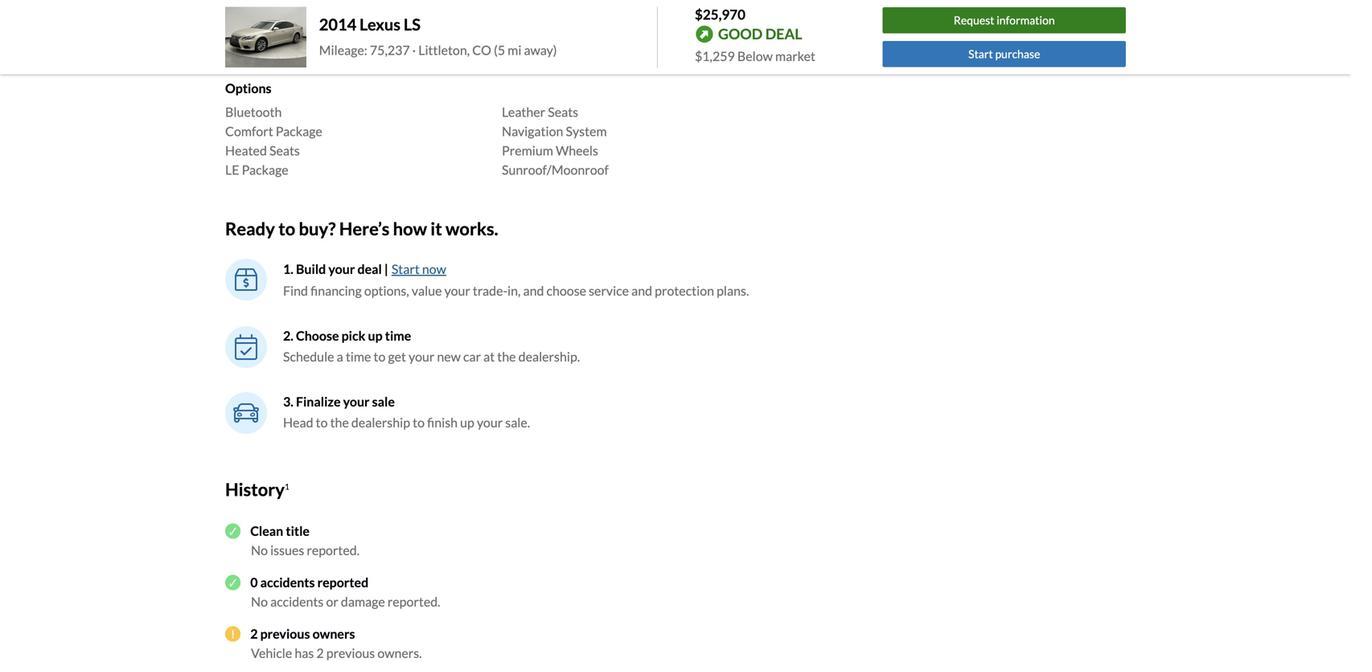 Task type: vqa. For each thing, say whether or not it's contained in the screenshot.
$25,471 (303) 720-7952 button
no



Task type: locate. For each thing, give the bounding box(es) containing it.
0 vertical spatial package
[[276, 124, 322, 139]]

accidents down the 0 accidents reported
[[270, 594, 324, 610]]

mileage:
[[319, 42, 368, 58]]

start down request
[[969, 47, 993, 61]]

the right at
[[497, 349, 516, 365]]

$1,259
[[695, 48, 735, 64]]

your right "get"
[[409, 349, 435, 365]]

2
[[250, 627, 258, 642], [317, 646, 324, 662]]

below
[[738, 48, 773, 64]]

0 horizontal spatial the
[[330, 415, 349, 431]]

0 horizontal spatial start
[[392, 262, 420, 277]]

1 no from the top
[[251, 543, 268, 559]]

vdpalert image
[[225, 627, 241, 642]]

·
[[413, 42, 416, 58]]

0 vertical spatial seats
[[548, 104, 579, 120]]

system
[[566, 124, 607, 139]]

vdpcheck image left 0
[[225, 575, 241, 591]]

previous up vehicle
[[260, 627, 310, 642]]

1 vertical spatial the
[[330, 415, 349, 431]]

to left "get"
[[374, 349, 386, 365]]

0 horizontal spatial seats
[[269, 143, 300, 159]]

to left buy?
[[279, 219, 295, 239]]

littleton,
[[419, 42, 470, 58]]

no down clean
[[251, 543, 268, 559]]

volume:
[[539, 37, 583, 53]]

find
[[283, 283, 308, 299]]

le
[[225, 162, 239, 178]]

time right "a"
[[346, 349, 371, 365]]

build
[[296, 262, 326, 277]]

here's
[[339, 219, 390, 239]]

1 vertical spatial seats
[[269, 143, 300, 159]]

1 horizontal spatial previous
[[326, 646, 375, 662]]

no down 0
[[251, 594, 268, 610]]

1 vertical spatial accidents
[[270, 594, 324, 610]]

sale.
[[505, 415, 530, 431]]

0 vertical spatial start
[[969, 47, 993, 61]]

2 previous owners
[[250, 627, 355, 642]]

car
[[463, 349, 481, 365]]

package down bluetooth
[[276, 124, 322, 139]]

wheels
[[556, 143, 599, 159]]

1 vertical spatial previous
[[326, 646, 375, 662]]

accidents down issues
[[260, 575, 315, 591]]

43
[[313, 37, 328, 53]]

0 horizontal spatial previous
[[260, 627, 310, 642]]

package down heated
[[242, 162, 289, 178]]

0 vertical spatial up
[[368, 328, 383, 344]]

2. choose pick up time schedule a time to get your new car at the dealership.
[[283, 328, 580, 365]]

trade-
[[473, 283, 508, 299]]

time
[[385, 328, 411, 344], [346, 349, 371, 365]]

2 and from the left
[[632, 283, 653, 299]]

1 horizontal spatial 2
[[317, 646, 324, 662]]

1 vertical spatial reported.
[[388, 594, 441, 610]]

information
[[997, 13, 1055, 27]]

1 vertical spatial vdpcheck image
[[225, 575, 241, 591]]

1 vertical spatial up
[[460, 415, 475, 431]]

vdpcheck image left clean
[[225, 524, 241, 539]]

premium
[[502, 143, 553, 159]]

1 horizontal spatial up
[[460, 415, 475, 431]]

to down finalize
[[316, 415, 328, 431]]

0
[[250, 575, 258, 591]]

history 1
[[225, 480, 289, 500]]

options
[[225, 80, 272, 96]]

buy?
[[299, 219, 336, 239]]

how
[[393, 219, 427, 239]]

up right finish
[[460, 415, 475, 431]]

owners.
[[378, 646, 422, 662]]

get
[[388, 349, 406, 365]]

choose
[[296, 328, 339, 344]]

1 horizontal spatial start
[[969, 47, 993, 61]]

start inside 1. build your deal | start now find financing options, value your trade-in, and choose service and protection plans.
[[392, 262, 420, 277]]

start right |
[[392, 262, 420, 277]]

finalize
[[296, 394, 341, 410]]

previous
[[260, 627, 310, 642], [326, 646, 375, 662]]

has
[[295, 646, 314, 662]]

seats right heated
[[269, 143, 300, 159]]

works.
[[446, 219, 499, 239]]

2014
[[319, 15, 357, 34]]

1 horizontal spatial seats
[[548, 104, 579, 120]]

the inside 3. finalize your sale head to the dealership to finish up your sale.
[[330, 415, 349, 431]]

2 vdpcheck image from the top
[[225, 575, 241, 591]]

0 horizontal spatial and
[[523, 283, 544, 299]]

1 horizontal spatial the
[[497, 349, 516, 365]]

0 horizontal spatial time
[[346, 349, 371, 365]]

0 vertical spatial 2
[[250, 627, 258, 642]]

seats
[[548, 104, 579, 120], [269, 143, 300, 159]]

title
[[286, 524, 310, 539]]

1 horizontal spatial time
[[385, 328, 411, 344]]

package
[[276, 124, 322, 139], [242, 162, 289, 178]]

vehicle has 2 previous owners.
[[251, 646, 422, 662]]

the down finalize
[[330, 415, 349, 431]]

1 and from the left
[[523, 283, 544, 299]]

start inside start purchase button
[[969, 47, 993, 61]]

0 vertical spatial vdpcheck image
[[225, 524, 241, 539]]

pick
[[342, 328, 366, 344]]

away)
[[524, 42, 557, 58]]

0 horizontal spatial reported.
[[307, 543, 360, 559]]

1 horizontal spatial and
[[632, 283, 653, 299]]

purchase
[[996, 47, 1041, 61]]

0 vertical spatial the
[[497, 349, 516, 365]]

1.
[[283, 262, 294, 277]]

up inside 2. choose pick up time schedule a time to get your new car at the dealership.
[[368, 328, 383, 344]]

plans.
[[717, 283, 749, 299]]

accidents
[[260, 575, 315, 591], [270, 594, 324, 610]]

reported. right damage
[[388, 594, 441, 610]]

the
[[497, 349, 516, 365], [330, 415, 349, 431]]

seats up system
[[548, 104, 579, 120]]

value
[[412, 283, 442, 299]]

2 no from the top
[[251, 594, 268, 610]]

up right pick
[[368, 328, 383, 344]]

2 right vdpalert 'icon' on the bottom
[[250, 627, 258, 642]]

start
[[969, 47, 993, 61], [392, 262, 420, 277]]

previous down owners
[[326, 646, 375, 662]]

comfort
[[225, 124, 273, 139]]

head
[[283, 415, 313, 431]]

your left sale.
[[477, 415, 503, 431]]

deal
[[358, 262, 382, 277]]

vdpcheck image
[[225, 524, 241, 539], [225, 575, 241, 591]]

owners
[[313, 627, 355, 642]]

doors:
[[225, 18, 263, 34]]

0 vertical spatial time
[[385, 328, 411, 344]]

1 vdpcheck image from the top
[[225, 524, 241, 539]]

2.
[[283, 328, 294, 344]]

no for no issues reported.
[[251, 543, 268, 559]]

reported. up reported on the left
[[307, 543, 360, 559]]

and right in,
[[523, 283, 544, 299]]

2 right has
[[317, 646, 324, 662]]

0 horizontal spatial 2
[[250, 627, 258, 642]]

time up "get"
[[385, 328, 411, 344]]

service
[[589, 283, 629, 299]]

0 vertical spatial accidents
[[260, 575, 315, 591]]

$1,259 below market
[[695, 48, 816, 64]]

good
[[718, 25, 763, 43]]

reported
[[317, 575, 369, 591]]

and right service
[[632, 283, 653, 299]]

1
[[285, 483, 289, 492]]

to inside 2. choose pick up time schedule a time to get your new car at the dealership.
[[374, 349, 386, 365]]

your up financing
[[329, 262, 355, 277]]

2014 lexus ls image
[[225, 7, 306, 68]]

1. build your deal | start now find financing options, value your trade-in, and choose service and protection plans.
[[283, 262, 749, 299]]

your left sale
[[343, 394, 370, 410]]

0 vertical spatial no
[[251, 543, 268, 559]]

the inside 2. choose pick up time schedule a time to get your new car at the dealership.
[[497, 349, 516, 365]]

1 vertical spatial start
[[392, 262, 420, 277]]

0 horizontal spatial up
[[368, 328, 383, 344]]

up inside 3. finalize your sale head to the dealership to finish up your sale.
[[460, 415, 475, 431]]

1 vertical spatial no
[[251, 594, 268, 610]]

dealership
[[351, 415, 410, 431]]

lexus
[[360, 15, 401, 34]]



Task type: describe. For each thing, give the bounding box(es) containing it.
no accidents or damage reported.
[[251, 594, 441, 610]]

3. finalize your sale head to the dealership to finish up your sale.
[[283, 394, 530, 431]]

history
[[225, 480, 285, 500]]

now
[[422, 262, 446, 277]]

schedule
[[283, 349, 334, 365]]

seats inside bluetooth comfort package heated seats le package
[[269, 143, 300, 159]]

1 vertical spatial 2
[[317, 646, 324, 662]]

finish
[[427, 415, 458, 431]]

your right value
[[445, 283, 471, 299]]

1 horizontal spatial reported.
[[388, 594, 441, 610]]

good deal
[[718, 25, 803, 43]]

clean title
[[250, 524, 310, 539]]

start purchase button
[[883, 41, 1126, 67]]

leather seats navigation system premium wheels sunroof/moonroof
[[502, 104, 609, 178]]

no issues reported.
[[251, 543, 360, 559]]

request information
[[954, 13, 1055, 27]]

request
[[954, 13, 995, 27]]

your inside 2. choose pick up time schedule a time to get your new car at the dealership.
[[409, 349, 435, 365]]

front
[[225, 37, 256, 53]]

issues
[[270, 543, 304, 559]]

new
[[437, 349, 461, 365]]

leather
[[502, 104, 546, 120]]

financing
[[311, 283, 362, 299]]

dealership.
[[519, 349, 580, 365]]

ready
[[225, 219, 275, 239]]

0 vertical spatial reported.
[[307, 543, 360, 559]]

choose
[[547, 283, 587, 299]]

protection
[[655, 283, 714, 299]]

to left finish
[[413, 415, 425, 431]]

request information button
[[883, 7, 1126, 34]]

accidents for reported
[[260, 575, 315, 591]]

(5
[[494, 42, 505, 58]]

ls
[[404, 15, 421, 34]]

it
[[431, 219, 442, 239]]

heated
[[225, 143, 267, 159]]

1 vertical spatial time
[[346, 349, 371, 365]]

vdpcheck image for 0 accidents reported
[[225, 575, 241, 591]]

or
[[326, 594, 339, 610]]

0 accidents reported
[[250, 575, 369, 591]]

a
[[337, 349, 343, 365]]

|
[[384, 262, 388, 277]]

in
[[330, 37, 341, 53]]

75,237
[[370, 42, 410, 58]]

no for no accidents or damage reported.
[[251, 594, 268, 610]]

accidents for or
[[270, 594, 324, 610]]

clean
[[250, 524, 283, 539]]

ready to buy? here's how it works.
[[225, 219, 499, 239]]

mi
[[508, 42, 522, 58]]

2014 lexus ls mileage: 75,237 · littleton, co (5 mi away)
[[319, 15, 557, 58]]

deal
[[766, 25, 803, 43]]

vdpcheck image for clean title
[[225, 524, 241, 539]]

co
[[472, 42, 492, 58]]

legroom:
[[259, 37, 309, 53]]

sale
[[372, 394, 395, 410]]

1 vertical spatial package
[[242, 162, 289, 178]]

market
[[776, 48, 816, 64]]

options,
[[364, 283, 409, 299]]

doors: 4 doors front legroom: 43 in
[[225, 18, 341, 53]]

vehicle
[[251, 646, 292, 662]]

bluetooth
[[225, 104, 282, 120]]

sunroof/moonroof
[[502, 162, 609, 178]]

bluetooth comfort package heated seats le package
[[225, 104, 322, 178]]

in,
[[508, 283, 521, 299]]

start now button
[[391, 259, 447, 280]]

0 vertical spatial previous
[[260, 627, 310, 642]]

at
[[484, 349, 495, 365]]

start purchase
[[969, 47, 1041, 61]]

4
[[267, 18, 275, 34]]

doors
[[277, 18, 310, 34]]

seats inside leather seats navigation system premium wheels sunroof/moonroof
[[548, 104, 579, 120]]

$25,970
[[695, 6, 746, 23]]

damage
[[341, 594, 385, 610]]



